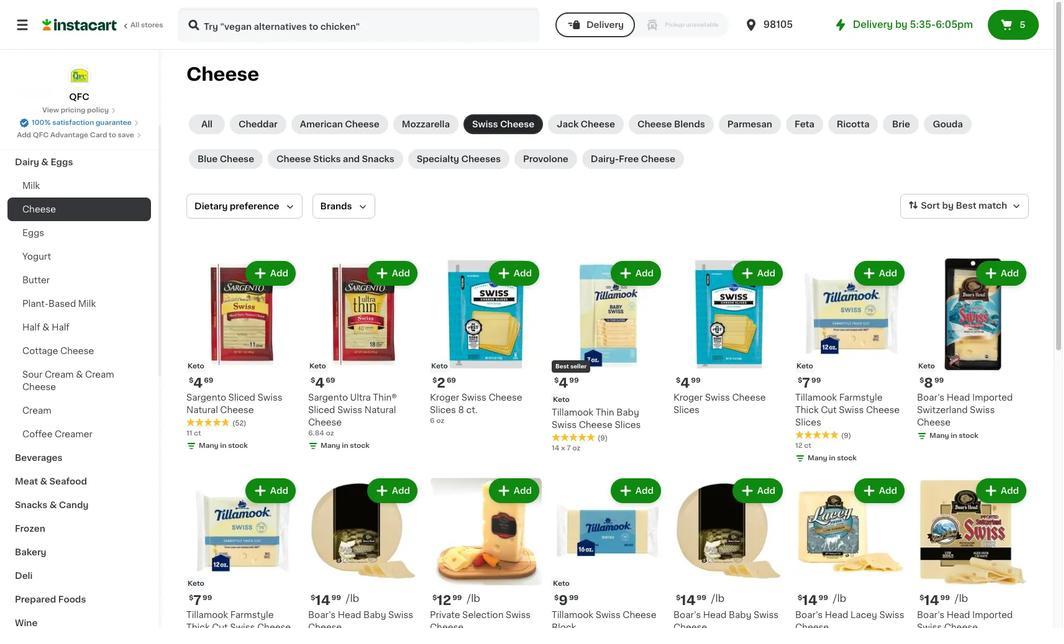 Task type: describe. For each thing, give the bounding box(es) containing it.
selection
[[463, 611, 504, 620]]

deli link
[[7, 564, 151, 588]]

cheese blends link
[[629, 114, 714, 134]]

blue cheese link
[[189, 149, 263, 169]]

& for eggs
[[41, 158, 48, 167]]

product group containing 12
[[430, 476, 542, 628]]

head for 3rd $14.99 per pound element from the right
[[703, 611, 727, 620]]

thanksgiving link
[[7, 103, 151, 127]]

tillamook farmstyle thick cut swiss chees
[[186, 611, 291, 628]]

head for third $14.99 per pound element from the left
[[825, 611, 849, 620]]

boar's head imported swiss cheese
[[917, 611, 1013, 628]]

tillamook farmstyle thick cut swiss cheese slices
[[796, 393, 900, 427]]

view pricing policy
[[42, 107, 109, 114]]

oz inside kroger swiss cheese slices 8 ct. 6 oz
[[436, 418, 445, 425]]

many in stock down the 6.84
[[321, 443, 370, 449]]

14 for first $14.99 per pound element from the right
[[925, 594, 940, 607]]

specialty cheeses
[[417, 155, 501, 163]]

98105
[[764, 20, 793, 29]]

beverages
[[15, 454, 63, 462]]

all stores
[[131, 22, 163, 29]]

& for candy
[[50, 501, 57, 510]]

$ 14 99 for 3rd $14.99 per pound element from the right
[[676, 594, 707, 607]]

delivery for delivery by 5:35-6:05pm
[[853, 20, 893, 29]]

12 ct
[[796, 443, 812, 449]]

$ 14 99 for first $14.99 per pound element from the right
[[920, 594, 950, 607]]

keto for tillamook farmstyle thick cut swiss cheese slices
[[797, 363, 813, 370]]

cheese blends
[[638, 120, 705, 129]]

snacks & candy
[[15, 501, 89, 510]]

11
[[186, 430, 192, 437]]

cut for tillamook farmstyle thick cut swiss cheese slices
[[821, 406, 837, 415]]

cheese inside "kroger swiss cheese slices"
[[732, 393, 766, 402]]

recipes
[[15, 87, 51, 96]]

swiss inside tillamook farmstyle thick cut swiss chees
[[230, 623, 255, 628]]

cheese sticks and snacks link
[[268, 149, 403, 169]]

cheese inside sour cream & cream cheese
[[22, 383, 56, 392]]

1 half from the left
[[22, 323, 40, 332]]

cream up coffee
[[22, 407, 51, 415]]

ultra
[[350, 393, 371, 402]]

blue cheese
[[198, 155, 254, 163]]

$ 2 69
[[433, 377, 456, 390]]

plant-
[[22, 300, 48, 308]]

dairy & eggs
[[15, 158, 73, 167]]

swiss inside boar's head imported swiss cheese
[[917, 623, 942, 628]]

& inside sour cream & cream cheese
[[76, 370, 83, 379]]

delivery by 5:35-6:05pm link
[[833, 17, 973, 32]]

cheese inside kroger swiss cheese slices 8 ct. 6 oz
[[489, 393, 523, 402]]

ricotta
[[837, 120, 870, 129]]

cheddar
[[239, 120, 278, 129]]

half & half link
[[7, 316, 151, 339]]

$ 14 99 for third $14.99 per pound element from the left
[[798, 594, 828, 607]]

tillamook for tillamook farmstyle thick cut swiss chees
[[186, 611, 228, 620]]

add qfc advantage card to save link
[[17, 131, 142, 140]]

tillamook thin baby swiss cheese slices
[[552, 408, 641, 430]]

99 inside $ 8 99
[[935, 377, 944, 384]]

baby for first $14.99 per pound element
[[364, 611, 386, 620]]

jack cheese
[[557, 120, 615, 129]]

tillamook swiss cheese block
[[552, 611, 657, 628]]

sargento sliced swiss natural cheese
[[186, 393, 283, 415]]

slices inside "tillamook thin baby swiss cheese slices"
[[615, 421, 641, 430]]

thin
[[596, 408, 615, 417]]

best for best seller
[[556, 364, 569, 369]]

to
[[109, 132, 116, 139]]

8 inside kroger swiss cheese slices 8 ct. 6 oz
[[458, 406, 464, 415]]

cheese inside the sargento ultra thin® sliced swiss natural cheese 6.84 oz
[[308, 418, 342, 427]]

butter
[[22, 276, 50, 285]]

sort by
[[921, 202, 954, 210]]

swiss cheese link
[[464, 114, 543, 134]]

thin®
[[373, 393, 397, 402]]

parmesan
[[728, 120, 773, 129]]

head inside boar's head imported switzerland swiss cheese
[[947, 393, 971, 402]]

many down switzerland
[[930, 433, 950, 439]]

save
[[118, 132, 134, 139]]

1 horizontal spatial 8
[[925, 377, 934, 390]]

sargento for sliced
[[308, 393, 348, 402]]

in down the sargento ultra thin® sliced swiss natural cheese 6.84 oz
[[342, 443, 348, 449]]

boar's head imported switzerland swiss cheese
[[917, 393, 1013, 427]]

many in stock down (52)
[[199, 443, 248, 449]]

2
[[437, 377, 446, 390]]

dietary
[[195, 202, 228, 211]]

2 vertical spatial oz
[[573, 445, 581, 452]]

swiss inside kroger swiss cheese slices 8 ct. 6 oz
[[462, 393, 487, 402]]

dietary preference button
[[186, 194, 302, 219]]

product group containing 2
[[430, 259, 542, 426]]

satisfaction
[[52, 119, 94, 126]]

sour cream & cream cheese
[[22, 370, 114, 392]]

cheese inside boar's head imported switzerland swiss cheese
[[917, 418, 951, 427]]

brands button
[[312, 194, 375, 219]]

prepared foods link
[[7, 588, 151, 612]]

4 for kroger swiss cheese slices
[[681, 377, 690, 390]]

$ inside $ 2 69
[[433, 377, 437, 384]]

100% satisfaction guarantee
[[32, 119, 132, 126]]

stock down the sargento ultra thin® sliced swiss natural cheese 6.84 oz
[[350, 443, 370, 449]]

sliced inside sargento sliced swiss natural cheese
[[228, 393, 255, 402]]

14 for 3rd $14.99 per pound element from the right
[[681, 594, 696, 607]]

wine
[[15, 619, 38, 628]]

in down sargento sliced swiss natural cheese
[[220, 443, 227, 449]]

$ 4 69 for sargento ultra thin® sliced swiss natural cheese
[[311, 377, 335, 390]]

6
[[430, 418, 435, 425]]

100%
[[32, 119, 51, 126]]

& for seafood
[[40, 477, 47, 486]]

5 button
[[988, 10, 1039, 40]]

gouda link
[[925, 114, 972, 134]]

head for first $14.99 per pound element
[[338, 611, 361, 620]]

boar's for first $14.99 per pound element from the right
[[917, 611, 945, 620]]

cut for tillamook farmstyle thick cut swiss chees
[[212, 623, 228, 628]]

farmstyle for tillamook farmstyle thick cut swiss cheese slices
[[840, 393, 883, 402]]

frozen link
[[7, 517, 151, 541]]

14 x 7 oz
[[552, 445, 581, 452]]

sargento ultra thin® sliced swiss natural cheese 6.84 oz
[[308, 393, 397, 437]]

cream down cottage cheese link at the left of the page
[[85, 370, 114, 379]]

meat & seafood link
[[7, 470, 151, 494]]

boar's for first $14.99 per pound element
[[308, 611, 336, 620]]

by for sort
[[943, 202, 954, 210]]

2 $14.99 per pound element from the left
[[674, 593, 786, 609]]

blends
[[674, 120, 705, 129]]

7 for tillamook farmstyle thick cut swiss cheese slices
[[803, 377, 811, 390]]

/lb inside the $12.99 per pound element
[[467, 594, 480, 604]]

sliced inside the sargento ultra thin® sliced swiss natural cheese 6.84 oz
[[308, 406, 335, 415]]

69 for sargento ultra thin® sliced swiss natural cheese
[[326, 377, 335, 384]]

slices inside kroger swiss cheese slices 8 ct. 6 oz
[[430, 406, 456, 415]]

in down boar's head imported switzerland swiss cheese
[[951, 433, 958, 439]]

cottage cheese
[[22, 347, 94, 356]]

specialty
[[417, 155, 459, 163]]

best match
[[956, 202, 1008, 210]]

slices inside the tillamook farmstyle thick cut swiss cheese slices
[[796, 418, 822, 427]]

all for all stores
[[131, 22, 139, 29]]

1 horizontal spatial 12
[[796, 443, 803, 449]]

jack
[[557, 120, 579, 129]]

many down the 6.84
[[321, 443, 340, 449]]

cheese inside boar's head imported swiss cheese
[[945, 623, 978, 628]]

boar's for 3rd $14.99 per pound element from the right
[[674, 611, 701, 620]]

4 $14.99 per pound element from the left
[[917, 593, 1029, 609]]

produce link
[[7, 127, 151, 150]]

seafood
[[49, 477, 87, 486]]

add qfc advantage card to save
[[17, 132, 134, 139]]

swiss inside tillamook swiss cheese block
[[596, 611, 621, 620]]

stores
[[141, 22, 163, 29]]

5:35-
[[910, 20, 936, 29]]

boar's for third $14.99 per pound element from the left
[[796, 611, 823, 620]]

coffee creamer link
[[7, 423, 151, 446]]

2 half from the left
[[52, 323, 70, 332]]

98105 button
[[744, 7, 819, 42]]

many in stock down 12 ct at the right bottom of page
[[808, 455, 857, 462]]

all stores link
[[42, 7, 164, 42]]

feta link
[[786, 114, 823, 134]]

14 for third $14.99 per pound element from the left
[[803, 594, 818, 607]]

$ inside $ 12 99
[[433, 595, 437, 602]]

boar's head baby swiss cheese for first $14.99 per pound element
[[308, 611, 413, 628]]

sour cream & cream cheese link
[[7, 363, 151, 399]]

tillamook for tillamook farmstyle thick cut swiss cheese slices
[[796, 393, 837, 402]]

Search field
[[179, 9, 538, 41]]

cheese inside "tillamook thin baby swiss cheese slices"
[[579, 421, 613, 430]]

ct.
[[466, 406, 478, 415]]

coffee
[[22, 430, 53, 439]]

service type group
[[556, 12, 729, 37]]

sargento for natural
[[186, 393, 226, 402]]

7 for tillamook farmstyle thick cut swiss chees
[[194, 594, 201, 607]]

Best match Sort by field
[[901, 194, 1029, 219]]

3 /lb from the left
[[712, 594, 725, 604]]

$ 12 99
[[433, 594, 462, 607]]

swiss inside "kroger swiss cheese slices"
[[705, 393, 730, 402]]

kroger for kroger swiss cheese slices
[[674, 393, 703, 402]]

american
[[300, 120, 343, 129]]

1 horizontal spatial snacks
[[362, 155, 395, 163]]

1 $14.99 per pound element from the left
[[308, 593, 420, 609]]

$ inside the $ 9 99
[[554, 595, 559, 602]]

stock down the tillamook farmstyle thick cut swiss cheese slices
[[837, 455, 857, 462]]

(52)
[[232, 420, 246, 427]]



Task type: locate. For each thing, give the bounding box(es) containing it.
head for first $14.99 per pound element from the right
[[947, 611, 971, 620]]

1 $ 4 99 from the left
[[554, 377, 579, 390]]

oz right 6
[[436, 418, 445, 425]]

0 vertical spatial eggs
[[51, 158, 73, 167]]

imported for swiss
[[973, 393, 1013, 402]]

2 kroger from the left
[[674, 393, 703, 402]]

swiss inside boar's head imported switzerland swiss cheese
[[970, 406, 995, 415]]

frozen
[[15, 525, 45, 533]]

3 $ 14 99 from the left
[[798, 594, 828, 607]]

7 right x on the right of the page
[[567, 445, 571, 452]]

snacks & candy link
[[7, 494, 151, 517]]

3 69 from the left
[[447, 377, 456, 384]]

snacks
[[362, 155, 395, 163], [15, 501, 47, 510]]

product group
[[186, 259, 298, 454], [308, 259, 420, 454], [430, 259, 542, 426], [552, 259, 664, 454], [674, 259, 786, 416], [796, 259, 908, 466], [917, 259, 1029, 444], [186, 476, 298, 628], [308, 476, 420, 628], [430, 476, 542, 628], [552, 476, 664, 628], [674, 476, 786, 628], [796, 476, 908, 628], [917, 476, 1029, 628]]

deli
[[15, 572, 33, 581]]

milk right based
[[78, 300, 96, 308]]

69 for kroger swiss cheese slices 8 ct.
[[447, 377, 456, 384]]

farmstyle for tillamook farmstyle thick cut swiss chees
[[230, 611, 274, 620]]

1 horizontal spatial natural
[[365, 406, 396, 415]]

ct
[[194, 430, 201, 437], [805, 443, 812, 449]]

best for best match
[[956, 202, 977, 210]]

12 down the tillamook farmstyle thick cut swiss cheese slices
[[796, 443, 803, 449]]

$14.99 per pound element
[[308, 593, 420, 609], [674, 593, 786, 609], [796, 593, 908, 609], [917, 593, 1029, 609]]

1 vertical spatial ct
[[805, 443, 812, 449]]

$ 4 69 up the sargento ultra thin® sliced swiss natural cheese 6.84 oz
[[311, 377, 335, 390]]

half
[[22, 323, 40, 332], [52, 323, 70, 332]]

swiss inside boar's head lacey swiss cheese
[[880, 611, 905, 620]]

baby
[[617, 408, 639, 417], [364, 611, 386, 620], [729, 611, 752, 620]]

best left match
[[956, 202, 977, 210]]

kroger inside kroger swiss cheese slices 8 ct. 6 oz
[[430, 393, 459, 402]]

gouda
[[933, 120, 963, 129]]

slices inside "kroger swiss cheese slices"
[[674, 406, 700, 415]]

meat
[[15, 477, 38, 486]]

swiss inside "tillamook thin baby swiss cheese slices"
[[552, 421, 577, 430]]

parmesan link
[[719, 114, 781, 134]]

1 vertical spatial cut
[[212, 623, 228, 628]]

1 vertical spatial sliced
[[308, 406, 335, 415]]

4 for sargento ultra thin® sliced swiss natural cheese
[[315, 377, 325, 390]]

yogurt
[[22, 252, 51, 261]]

kroger for kroger swiss cheese slices 8 ct. 6 oz
[[430, 393, 459, 402]]

private selection swiss cheese
[[430, 611, 531, 628]]

1 /lb from the left
[[346, 594, 359, 604]]

0 vertical spatial best
[[956, 202, 977, 210]]

0 horizontal spatial delivery
[[587, 21, 624, 29]]

best inside best match sort by field
[[956, 202, 977, 210]]

cut inside the tillamook farmstyle thick cut swiss cheese slices
[[821, 406, 837, 415]]

instacart logo image
[[42, 17, 117, 32]]

best left seller
[[556, 364, 569, 369]]

ct down the tillamook farmstyle thick cut swiss cheese slices
[[805, 443, 812, 449]]

0 horizontal spatial snacks
[[15, 501, 47, 510]]

1 vertical spatial milk
[[78, 300, 96, 308]]

12 up the private
[[437, 594, 451, 607]]

by inside field
[[943, 202, 954, 210]]

2 69 from the left
[[326, 377, 335, 384]]

100% satisfaction guarantee button
[[19, 116, 139, 128]]

product group containing 9
[[552, 476, 664, 628]]

qfc down 100%
[[33, 132, 49, 139]]

1 horizontal spatial farmstyle
[[840, 393, 883, 402]]

&
[[41, 158, 48, 167], [42, 323, 49, 332], [76, 370, 83, 379], [40, 477, 47, 486], [50, 501, 57, 510]]

swiss inside the tillamook farmstyle thick cut swiss cheese slices
[[839, 406, 864, 415]]

0 vertical spatial ct
[[194, 430, 201, 437]]

keto up the sargento ultra thin® sliced swiss natural cheese 6.84 oz
[[310, 363, 326, 370]]

eggs inside eggs link
[[22, 229, 44, 237]]

0 horizontal spatial best
[[556, 364, 569, 369]]

0 vertical spatial $ 7 99
[[798, 377, 821, 390]]

& inside meat & seafood link
[[40, 477, 47, 486]]

oz inside the sargento ultra thin® sliced swiss natural cheese 6.84 oz
[[326, 430, 334, 437]]

1 horizontal spatial 7
[[567, 445, 571, 452]]

0 horizontal spatial baby
[[364, 611, 386, 620]]

1 horizontal spatial oz
[[436, 418, 445, 425]]

0 vertical spatial milk
[[22, 182, 40, 190]]

imported inside boar's head imported swiss cheese
[[973, 611, 1013, 620]]

all inside all stores link
[[131, 22, 139, 29]]

3 $14.99 per pound element from the left
[[796, 593, 908, 609]]

1 horizontal spatial 69
[[326, 377, 335, 384]]

1 69 from the left
[[204, 377, 213, 384]]

block
[[552, 623, 576, 628]]

thick for tillamook farmstyle thick cut swiss cheese slices
[[796, 406, 819, 415]]

cheese inside tillamook swiss cheese block
[[623, 611, 657, 620]]

delivery for delivery
[[587, 21, 624, 29]]

produce
[[15, 134, 53, 143]]

sargento inside the sargento ultra thin® sliced swiss natural cheese 6.84 oz
[[308, 393, 348, 402]]

tillamook inside "tillamook thin baby swiss cheese slices"
[[552, 408, 594, 417]]

tillamook for tillamook thin baby swiss cheese slices
[[552, 408, 594, 417]]

american cheese link
[[291, 114, 388, 134]]

0 vertical spatial qfc
[[69, 93, 89, 101]]

8 left ct.
[[458, 406, 464, 415]]

eggs inside dairy & eggs link
[[51, 158, 73, 167]]

0 horizontal spatial 7
[[194, 594, 201, 607]]

0 horizontal spatial sargento
[[186, 393, 226, 402]]

baby inside "tillamook thin baby swiss cheese slices"
[[617, 408, 639, 417]]

(9) for cheese
[[598, 435, 608, 442]]

0 horizontal spatial 69
[[204, 377, 213, 384]]

0 horizontal spatial thick
[[186, 623, 210, 628]]

by for delivery
[[896, 20, 908, 29]]

eggs down advantage
[[51, 158, 73, 167]]

0 horizontal spatial all
[[131, 22, 139, 29]]

2 horizontal spatial baby
[[729, 611, 752, 620]]

99 inside the $ 9 99
[[569, 595, 579, 602]]

1 horizontal spatial $ 4 99
[[676, 377, 701, 390]]

foods
[[58, 595, 86, 604]]

add button
[[247, 262, 295, 285], [368, 262, 416, 285], [490, 262, 538, 285], [612, 262, 660, 285], [734, 262, 782, 285], [856, 262, 904, 285], [978, 262, 1026, 285], [247, 480, 295, 502], [368, 480, 416, 502], [490, 480, 538, 502], [612, 480, 660, 502], [734, 480, 782, 502], [856, 480, 904, 502], [978, 480, 1026, 502]]

half down plant-
[[22, 323, 40, 332]]

0 horizontal spatial sliced
[[228, 393, 255, 402]]

& for half
[[42, 323, 49, 332]]

milk down dairy
[[22, 182, 40, 190]]

and
[[343, 155, 360, 163]]

7 up the tillamook farmstyle thick cut swiss cheese slices
[[803, 377, 811, 390]]

dairy-free cheese
[[591, 155, 676, 163]]

boar's head baby swiss cheese
[[308, 611, 413, 628], [674, 611, 779, 628]]

keto for kroger swiss cheese slices 8 ct.
[[431, 363, 448, 370]]

farmstyle inside the tillamook farmstyle thick cut swiss cheese slices
[[840, 393, 883, 402]]

tillamook inside tillamook farmstyle thick cut swiss chees
[[186, 611, 228, 620]]

milk inside milk "link"
[[22, 182, 40, 190]]

2 sargento from the left
[[308, 393, 348, 402]]

all for all
[[201, 120, 213, 129]]

american cheese
[[300, 120, 380, 129]]

tillamook inside tillamook swiss cheese block
[[552, 611, 594, 620]]

bakery
[[15, 548, 46, 557]]

match
[[979, 202, 1008, 210]]

1 horizontal spatial thick
[[796, 406, 819, 415]]

keto up 2
[[431, 363, 448, 370]]

$ 7 99 for tillamook farmstyle thick cut swiss chees
[[189, 594, 212, 607]]

1 vertical spatial thick
[[186, 623, 210, 628]]

0 horizontal spatial kroger
[[430, 393, 459, 402]]

7 up tillamook farmstyle thick cut swiss chees
[[194, 594, 201, 607]]

$ inside $ 8 99
[[920, 377, 925, 384]]

milk link
[[7, 174, 151, 198]]

1 sargento from the left
[[186, 393, 226, 402]]

1 horizontal spatial sargento
[[308, 393, 348, 402]]

14 for first $14.99 per pound element
[[315, 594, 330, 607]]

& down cottage cheese link at the left of the page
[[76, 370, 83, 379]]

delivery button
[[556, 12, 635, 37]]

keto for sargento ultra thin® sliced swiss natural cheese
[[310, 363, 326, 370]]

1 vertical spatial 12
[[437, 594, 451, 607]]

by left the 5:35-
[[896, 20, 908, 29]]

all inside all link
[[201, 120, 213, 129]]

1 horizontal spatial qfc
[[69, 93, 89, 101]]

2 $ 4 99 from the left
[[676, 377, 701, 390]]

natural inside the sargento ultra thin® sliced swiss natural cheese 6.84 oz
[[365, 406, 396, 415]]

milk inside plant-based milk link
[[78, 300, 96, 308]]

2 $ 4 69 from the left
[[311, 377, 335, 390]]

yogurt link
[[7, 245, 151, 269]]

0 horizontal spatial (9)
[[598, 435, 608, 442]]

boar's head lacey swiss cheese
[[796, 611, 905, 628]]

1 vertical spatial $ 7 99
[[189, 594, 212, 607]]

2 imported from the top
[[973, 611, 1013, 620]]

tillamook for tillamook swiss cheese block
[[552, 611, 594, 620]]

4 up sargento sliced swiss natural cheese
[[194, 377, 203, 390]]

69 right 2
[[447, 377, 456, 384]]

qfc link
[[67, 65, 91, 103]]

69 for sargento sliced swiss natural cheese
[[204, 377, 213, 384]]

0 horizontal spatial 12
[[437, 594, 451, 607]]

dietary preference
[[195, 202, 279, 211]]

keto for tillamook farmstyle thick cut swiss chees
[[188, 581, 204, 587]]

1 vertical spatial by
[[943, 202, 954, 210]]

0 horizontal spatial boar's head baby swiss cheese
[[308, 611, 413, 628]]

1 vertical spatial oz
[[326, 430, 334, 437]]

keto up $ 8 99
[[919, 363, 935, 370]]

sliced up the 6.84
[[308, 406, 335, 415]]

0 vertical spatial oz
[[436, 418, 445, 425]]

lists
[[35, 43, 56, 52]]

head inside boar's head imported swiss cheese
[[947, 611, 971, 620]]

4 $ 14 99 from the left
[[920, 594, 950, 607]]

delivery
[[853, 20, 893, 29], [587, 21, 624, 29]]

thick inside the tillamook farmstyle thick cut swiss cheese slices
[[796, 406, 819, 415]]

$ 4 99 down best seller
[[554, 377, 579, 390]]

sargento up 11 ct
[[186, 393, 226, 402]]

dairy
[[15, 158, 39, 167]]

1 vertical spatial eggs
[[22, 229, 44, 237]]

1 horizontal spatial best
[[956, 202, 977, 210]]

1 vertical spatial imported
[[973, 611, 1013, 620]]

preference
[[230, 202, 279, 211]]

many down 11 ct
[[199, 443, 219, 449]]

all up blue
[[201, 120, 213, 129]]

many down 12 ct at the right bottom of page
[[808, 455, 828, 462]]

0 horizontal spatial eggs
[[22, 229, 44, 237]]

0 horizontal spatial cut
[[212, 623, 228, 628]]

bakery link
[[7, 541, 151, 564]]

policy
[[87, 107, 109, 114]]

natural inside sargento sliced swiss natural cheese
[[186, 406, 218, 415]]

2 $ 14 99 from the left
[[676, 594, 707, 607]]

1 horizontal spatial half
[[52, 323, 70, 332]]

keto down best seller
[[553, 397, 570, 403]]

oz
[[436, 418, 445, 425], [326, 430, 334, 437], [573, 445, 581, 452]]

0 vertical spatial thick
[[796, 406, 819, 415]]

swiss inside private selection swiss cheese
[[506, 611, 531, 620]]

4 for sargento sliced swiss natural cheese
[[194, 377, 203, 390]]

swiss inside sargento sliced swiss natural cheese
[[258, 393, 283, 402]]

0 horizontal spatial qfc
[[33, 132, 49, 139]]

switzerland
[[917, 406, 968, 415]]

qfc inside 'link'
[[69, 93, 89, 101]]

natural up 11 ct
[[186, 406, 218, 415]]

keto for tillamook swiss cheese block
[[553, 581, 570, 587]]

ct for 7
[[805, 443, 812, 449]]

4 up the sargento ultra thin® sliced swiss natural cheese 6.84 oz
[[315, 377, 325, 390]]

based
[[48, 300, 76, 308]]

1 horizontal spatial boar's head baby swiss cheese
[[674, 611, 779, 628]]

stock down (52)
[[228, 443, 248, 449]]

best
[[956, 202, 977, 210], [556, 364, 569, 369]]

& inside snacks & candy link
[[50, 501, 57, 510]]

0 horizontal spatial ct
[[194, 430, 201, 437]]

sort
[[921, 202, 940, 210]]

head inside boar's head lacey swiss cheese
[[825, 611, 849, 620]]

boar's inside boar's head lacey swiss cheese
[[796, 611, 823, 620]]

snacks right and
[[362, 155, 395, 163]]

oz right x on the right of the page
[[573, 445, 581, 452]]

ct right the 11
[[194, 430, 201, 437]]

1 kroger from the left
[[430, 393, 459, 402]]

6:05pm
[[936, 20, 973, 29]]

product group containing 8
[[917, 259, 1029, 444]]

4
[[194, 377, 203, 390], [315, 377, 325, 390], [559, 377, 568, 390], [681, 377, 690, 390]]

5 /lb from the left
[[955, 594, 969, 604]]

feta
[[795, 120, 815, 129]]

0 horizontal spatial natural
[[186, 406, 218, 415]]

thick for tillamook farmstyle thick cut swiss chees
[[186, 623, 210, 628]]

2 /lb from the left
[[467, 594, 480, 604]]

1 horizontal spatial sliced
[[308, 406, 335, 415]]

1 $ 4 69 from the left
[[189, 377, 213, 390]]

all
[[131, 22, 139, 29], [201, 120, 213, 129]]

cheese inside private selection swiss cheese
[[430, 623, 464, 628]]

1 horizontal spatial $ 4 69
[[311, 377, 335, 390]]

1 horizontal spatial cut
[[821, 406, 837, 415]]

99 inside $ 12 99
[[453, 595, 462, 602]]

1 vertical spatial qfc
[[33, 132, 49, 139]]

keto up sargento sliced swiss natural cheese
[[188, 363, 204, 370]]

seller
[[571, 364, 587, 369]]

many
[[930, 433, 950, 439], [199, 443, 219, 449], [321, 443, 340, 449], [808, 455, 828, 462]]

0 horizontal spatial half
[[22, 323, 40, 332]]

(9) down "tillamook thin baby swiss cheese slices"
[[598, 435, 608, 442]]

/lb
[[346, 594, 359, 604], [467, 594, 480, 604], [712, 594, 725, 604], [833, 594, 847, 604], [955, 594, 969, 604]]

tillamook
[[796, 393, 837, 402], [552, 408, 594, 417], [186, 611, 228, 620], [552, 611, 594, 620]]

1 horizontal spatial baby
[[617, 408, 639, 417]]

0 vertical spatial sliced
[[228, 393, 255, 402]]

$ 4 69 for sargento sliced swiss natural cheese
[[189, 377, 213, 390]]

0 horizontal spatial by
[[896, 20, 908, 29]]

0 vertical spatial 7
[[803, 377, 811, 390]]

1 horizontal spatial kroger
[[674, 393, 703, 402]]

69 inside $ 2 69
[[447, 377, 456, 384]]

0 vertical spatial imported
[[973, 393, 1013, 402]]

swiss inside the sargento ultra thin® sliced swiss natural cheese 6.84 oz
[[338, 406, 362, 415]]

1 vertical spatial 7
[[567, 445, 571, 452]]

69 up the sargento ultra thin® sliced swiss natural cheese 6.84 oz
[[326, 377, 335, 384]]

qfc logo image
[[67, 65, 91, 88]]

prepared foods
[[15, 595, 86, 604]]

dairy-free cheese link
[[582, 149, 684, 169]]

$ 4 99 up "kroger swiss cheese slices"
[[676, 377, 701, 390]]

0 vertical spatial 8
[[925, 377, 934, 390]]

many in stock down boar's head imported switzerland swiss cheese
[[930, 433, 979, 439]]

many in stock inside product group
[[930, 433, 979, 439]]

0 vertical spatial 12
[[796, 443, 803, 449]]

0 vertical spatial by
[[896, 20, 908, 29]]

69 up sargento sliced swiss natural cheese
[[204, 377, 213, 384]]

1 vertical spatial best
[[556, 364, 569, 369]]

& right dairy
[[41, 158, 48, 167]]

private
[[430, 611, 460, 620]]

provolone link
[[515, 149, 577, 169]]

1 horizontal spatial $ 7 99
[[798, 377, 821, 390]]

1 vertical spatial farmstyle
[[230, 611, 274, 620]]

brie
[[893, 120, 911, 129]]

cut inside tillamook farmstyle thick cut swiss chees
[[212, 623, 228, 628]]

keto up the tillamook farmstyle thick cut swiss cheese slices
[[797, 363, 813, 370]]

0 vertical spatial farmstyle
[[840, 393, 883, 402]]

cheese sticks and snacks
[[277, 155, 395, 163]]

lacey
[[851, 611, 878, 620]]

2 horizontal spatial 69
[[447, 377, 456, 384]]

1 4 from the left
[[194, 377, 203, 390]]

0 vertical spatial all
[[131, 22, 139, 29]]

keto for sargento sliced swiss natural cheese
[[188, 363, 204, 370]]

0 vertical spatial snacks
[[362, 155, 395, 163]]

0 horizontal spatial $ 7 99
[[189, 594, 212, 607]]

1 $ 14 99 from the left
[[311, 594, 341, 607]]

creamer
[[55, 430, 93, 439]]

imported inside boar's head imported switzerland swiss cheese
[[973, 393, 1013, 402]]

qfc up view pricing policy link
[[69, 93, 89, 101]]

cheese inside sargento sliced swiss natural cheese
[[220, 406, 254, 415]]

(9) down the tillamook farmstyle thick cut swiss cheese slices
[[842, 433, 851, 439]]

1 horizontal spatial delivery
[[853, 20, 893, 29]]

4 /lb from the left
[[833, 594, 847, 604]]

1 horizontal spatial (9)
[[842, 433, 851, 439]]

baby for 3rd $14.99 per pound element from the right
[[729, 611, 752, 620]]

0 horizontal spatial farmstyle
[[230, 611, 274, 620]]

$ 4 69 up sargento sliced swiss natural cheese
[[189, 377, 213, 390]]

3 4 from the left
[[559, 377, 568, 390]]

dairy & eggs link
[[7, 150, 151, 174]]

eggs up yogurt
[[22, 229, 44, 237]]

8 up switzerland
[[925, 377, 934, 390]]

half & half
[[22, 323, 70, 332]]

0 vertical spatial cut
[[821, 406, 837, 415]]

4 up "kroger swiss cheese slices"
[[681, 377, 690, 390]]

2 natural from the left
[[365, 406, 396, 415]]

1 horizontal spatial ct
[[805, 443, 812, 449]]

cream down cottage cheese
[[45, 370, 74, 379]]

half down plant-based milk
[[52, 323, 70, 332]]

2 vertical spatial 7
[[194, 594, 201, 607]]

keto up tillamook farmstyle thick cut swiss chees
[[188, 581, 204, 587]]

natural down thin®
[[365, 406, 396, 415]]

keto for boar's head imported switzerland swiss cheese
[[919, 363, 935, 370]]

1 vertical spatial 8
[[458, 406, 464, 415]]

eggs
[[51, 158, 73, 167], [22, 229, 44, 237]]

2 horizontal spatial oz
[[573, 445, 581, 452]]

1 horizontal spatial milk
[[78, 300, 96, 308]]

2 4 from the left
[[315, 377, 325, 390]]

boar's head baby swiss cheese for 3rd $14.99 per pound element from the right
[[674, 611, 779, 628]]

1 boar's head baby swiss cheese from the left
[[308, 611, 413, 628]]

1 horizontal spatial all
[[201, 120, 213, 129]]

None search field
[[178, 7, 540, 42]]

view pricing policy link
[[42, 106, 116, 116]]

oz right the 6.84
[[326, 430, 334, 437]]

& left "candy"
[[50, 501, 57, 510]]

& right meat
[[40, 477, 47, 486]]

cheese inside the tillamook farmstyle thick cut swiss cheese slices
[[866, 406, 900, 415]]

2 horizontal spatial 7
[[803, 377, 811, 390]]

mozzarella
[[402, 120, 450, 129]]

eggs link
[[7, 221, 151, 245]]

farmstyle inside tillamook farmstyle thick cut swiss chees
[[230, 611, 274, 620]]

in down the tillamook farmstyle thick cut swiss cheese slices
[[829, 455, 836, 462]]

4 4 from the left
[[681, 377, 690, 390]]

1 vertical spatial snacks
[[15, 501, 47, 510]]

& up cottage
[[42, 323, 49, 332]]

$12.99 per pound element
[[430, 593, 542, 609]]

brands
[[320, 202, 352, 211]]

kroger inside "kroger swiss cheese slices"
[[674, 393, 703, 402]]

ct for 4
[[194, 430, 201, 437]]

1 vertical spatial all
[[201, 120, 213, 129]]

meat & seafood
[[15, 477, 87, 486]]

keto up 9
[[553, 581, 570, 587]]

0 horizontal spatial 8
[[458, 406, 464, 415]]

sargento left ultra
[[308, 393, 348, 402]]

1 imported from the top
[[973, 393, 1013, 402]]

cheese inside boar's head lacey swiss cheese
[[796, 623, 829, 628]]

1 horizontal spatial eggs
[[51, 158, 73, 167]]

6.84
[[308, 430, 324, 437]]

$ 7 99 up tillamook farmstyle thick cut swiss chees
[[189, 594, 212, 607]]

imported for cheese
[[973, 611, 1013, 620]]

thick inside tillamook farmstyle thick cut swiss chees
[[186, 623, 210, 628]]

2 boar's head baby swiss cheese from the left
[[674, 611, 779, 628]]

boar's inside boar's head imported switzerland swiss cheese
[[917, 393, 945, 402]]

$ 7 99 for tillamook farmstyle thick cut swiss cheese slices
[[798, 377, 821, 390]]

boar's inside boar's head imported swiss cheese
[[917, 611, 945, 620]]

dairy-
[[591, 155, 619, 163]]

$ 14 99 for first $14.99 per pound element
[[311, 594, 341, 607]]

tillamook inside the tillamook farmstyle thick cut swiss cheese slices
[[796, 393, 837, 402]]

sliced up (52)
[[228, 393, 255, 402]]

kroger swiss cheese slices
[[674, 393, 766, 415]]

1 horizontal spatial by
[[943, 202, 954, 210]]

stock down boar's head imported switzerland swiss cheese
[[959, 433, 979, 439]]

lists link
[[7, 35, 151, 60]]

all left stores
[[131, 22, 139, 29]]

$ 9 99
[[554, 594, 579, 607]]

4 down best seller
[[559, 377, 568, 390]]

$ 7 99 up the tillamook farmstyle thick cut swiss cheese slices
[[798, 377, 821, 390]]

(9) for swiss
[[842, 433, 851, 439]]

sticks
[[313, 155, 341, 163]]

prepared
[[15, 595, 56, 604]]

0 horizontal spatial $ 4 99
[[554, 377, 579, 390]]

delivery inside button
[[587, 21, 624, 29]]

keto
[[188, 363, 204, 370], [310, 363, 326, 370], [431, 363, 448, 370], [797, 363, 813, 370], [919, 363, 935, 370], [553, 397, 570, 403], [188, 581, 204, 587], [553, 581, 570, 587]]

0 horizontal spatial oz
[[326, 430, 334, 437]]

0 horizontal spatial $ 4 69
[[189, 377, 213, 390]]

sargento inside sargento sliced swiss natural cheese
[[186, 393, 226, 402]]

recipes link
[[7, 80, 151, 103]]

$ 14 99
[[311, 594, 341, 607], [676, 594, 707, 607], [798, 594, 828, 607], [920, 594, 950, 607]]

snacks up 'frozen'
[[15, 501, 47, 510]]

1 natural from the left
[[186, 406, 218, 415]]

0 horizontal spatial milk
[[22, 182, 40, 190]]

by right sort at the right top of page
[[943, 202, 954, 210]]

& inside dairy & eggs link
[[41, 158, 48, 167]]

ricotta link
[[828, 114, 879, 134]]

& inside half & half link
[[42, 323, 49, 332]]



Task type: vqa. For each thing, say whether or not it's contained in the screenshot.
Sargento Sliced Swiss Natural Cheese
yes



